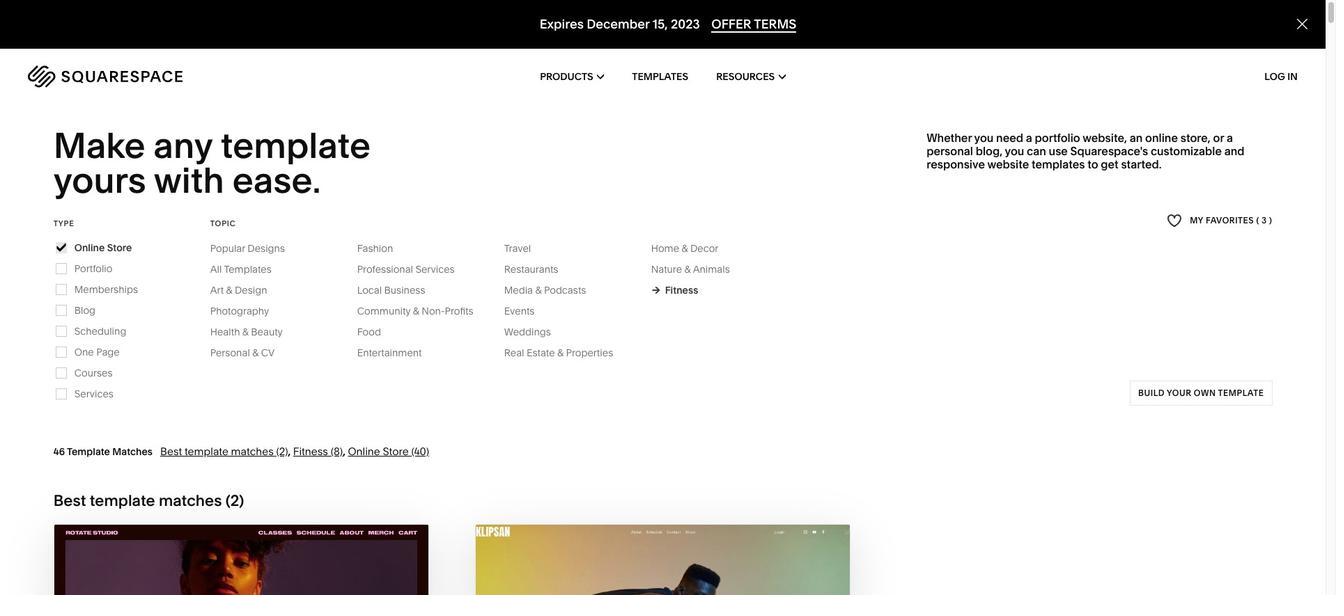 Task type: vqa. For each thing, say whether or not it's contained in the screenshot.
Events
yes



Task type: describe. For each thing, give the bounding box(es) containing it.
squarespace logo image
[[28, 66, 183, 88]]

all templates link
[[210, 263, 286, 276]]

) inside my favorites ( 3 ) link
[[1270, 216, 1273, 226]]

art & design
[[210, 284, 267, 297]]

1 horizontal spatial (
[[1257, 216, 1260, 226]]

your
[[1167, 388, 1192, 398]]

offer terms link
[[712, 16, 797, 33]]

blog,
[[976, 144, 1003, 158]]

restaurants
[[504, 263, 559, 276]]

best for best template matches (2) , fitness (8) , online store (40)
[[160, 445, 182, 458]]

local business
[[357, 284, 426, 297]]

travel link
[[504, 242, 545, 255]]

nature & animals
[[651, 263, 730, 276]]

yours
[[53, 159, 146, 202]]

build
[[1139, 388, 1165, 398]]

best template matches (2) , fitness (8) , online store (40)
[[160, 445, 429, 458]]

1 a from the left
[[1026, 131, 1033, 145]]

all
[[210, 263, 222, 276]]

my favorites ( 3 )
[[1190, 216, 1273, 226]]

& right estate
[[558, 347, 564, 359]]

products button
[[540, 49, 604, 105]]

one page
[[74, 346, 120, 359]]

started.
[[1122, 158, 1162, 172]]

real estate & properties
[[504, 347, 613, 359]]

health
[[210, 326, 240, 339]]

use
[[1049, 144, 1068, 158]]

offer terms
[[712, 16, 797, 32]]

templates
[[1032, 158, 1085, 172]]

squarespace's
[[1071, 144, 1149, 158]]

make any template yours with ease.
[[53, 124, 378, 202]]

courses
[[74, 367, 113, 380]]

0 horizontal spatial )
[[239, 492, 244, 511]]

my favorites ( 3 ) link
[[1167, 212, 1273, 231]]

1 horizontal spatial store
[[383, 445, 409, 458]]

matches for (
[[159, 492, 222, 511]]

expires
[[540, 16, 584, 32]]

2 , from the left
[[343, 445, 346, 458]]

whether you need a portfolio website, an online store, or a personal blog, you can use squarespace's customizable and responsive website templates to get started.
[[927, 131, 1245, 172]]

cv
[[261, 347, 275, 359]]

2 a from the left
[[1227, 131, 1234, 145]]

weddings link
[[504, 326, 565, 339]]

with
[[154, 159, 224, 202]]

terms
[[754, 16, 797, 32]]

local business link
[[357, 284, 439, 297]]

scheduling
[[74, 325, 126, 338]]

media & podcasts
[[504, 284, 586, 297]]

1 horizontal spatial you
[[1005, 144, 1025, 158]]

1 , from the left
[[288, 445, 291, 458]]

get
[[1101, 158, 1119, 172]]

fashion link
[[357, 242, 407, 255]]

& for decor
[[682, 242, 688, 255]]

portfolio
[[1035, 131, 1081, 145]]

nature
[[651, 263, 682, 276]]

ease.
[[233, 159, 321, 202]]

blog
[[74, 304, 96, 317]]

and
[[1225, 144, 1245, 158]]

& for beauty
[[242, 326, 249, 339]]

template inside make any template yours with ease.
[[221, 124, 371, 167]]

one
[[74, 346, 94, 359]]

1 vertical spatial (
[[226, 492, 230, 511]]

art & design link
[[210, 284, 281, 297]]

decor
[[691, 242, 719, 255]]

0 horizontal spatial fitness
[[293, 445, 328, 458]]

weddings
[[504, 326, 551, 339]]

(2)
[[276, 445, 288, 458]]

1 horizontal spatial templates
[[632, 70, 689, 83]]

responsive
[[927, 158, 985, 172]]

fitness link
[[651, 284, 699, 297]]

design
[[235, 284, 267, 297]]

animals
[[693, 263, 730, 276]]

restaurants link
[[504, 263, 573, 276]]

fashion
[[357, 242, 393, 255]]

template
[[67, 446, 110, 458]]

health & beauty link
[[210, 326, 297, 339]]

best for best template matches ( 2 )
[[53, 492, 86, 511]]

real
[[504, 347, 524, 359]]



Task type: locate. For each thing, give the bounding box(es) containing it.
1 horizontal spatial fitness
[[665, 284, 699, 297]]

1 vertical spatial store
[[383, 445, 409, 458]]

services down courses
[[74, 388, 114, 401]]

1 vertical spatial services
[[74, 388, 114, 401]]

0 horizontal spatial best
[[53, 492, 86, 511]]

( left 3
[[1257, 216, 1260, 226]]

0 horizontal spatial ,
[[288, 445, 291, 458]]

you left need
[[975, 131, 994, 145]]

template inside button
[[1218, 388, 1264, 398]]

home
[[651, 242, 680, 255]]

&
[[682, 242, 688, 255], [685, 263, 691, 276], [226, 284, 232, 297], [536, 284, 542, 297], [413, 305, 419, 318], [242, 326, 249, 339], [252, 347, 259, 359], [558, 347, 564, 359]]

1 vertical spatial templates
[[224, 263, 272, 276]]

a right or
[[1227, 131, 1234, 145]]

0 horizontal spatial online
[[74, 242, 105, 254]]

portfolio
[[74, 263, 113, 275]]

fitness left (8)
[[293, 445, 328, 458]]

designs
[[248, 242, 285, 255]]

online
[[1146, 131, 1178, 145]]

professional services link
[[357, 263, 469, 276]]

a right need
[[1026, 131, 1033, 145]]

& for cv
[[252, 347, 259, 359]]

an
[[1130, 131, 1143, 145]]

3
[[1262, 216, 1267, 226]]

health & beauty
[[210, 326, 283, 339]]

0 horizontal spatial you
[[975, 131, 994, 145]]

professional services
[[357, 263, 455, 276]]

best template matches ( 2 )
[[53, 492, 244, 511]]

matches for (2)
[[231, 445, 274, 458]]

& for podcasts
[[536, 284, 542, 297]]

in
[[1288, 70, 1298, 83]]

fitness down nature & animals
[[665, 284, 699, 297]]

online store (40) link
[[348, 445, 429, 458]]

to
[[1088, 158, 1099, 172]]

store left the (40)
[[383, 445, 409, 458]]

non-
[[422, 305, 445, 318]]

popular designs link
[[210, 242, 299, 255]]

0 vertical spatial (
[[1257, 216, 1260, 226]]

( down the best template matches (2) link
[[226, 492, 230, 511]]

& right nature
[[685, 263, 691, 276]]

matches left 2 at the left bottom of the page
[[159, 492, 222, 511]]

website,
[[1083, 131, 1128, 145]]

0 horizontal spatial store
[[107, 242, 132, 254]]

& right 'home'
[[682, 242, 688, 255]]

my
[[1190, 216, 1204, 226]]

15,
[[653, 16, 668, 32]]

online up portfolio in the left of the page
[[74, 242, 105, 254]]

& right art
[[226, 284, 232, 297]]

expires december 15, 2023
[[540, 16, 700, 32]]

& right health
[[242, 326, 249, 339]]

resources
[[717, 70, 775, 83]]

need
[[997, 131, 1024, 145]]

0 horizontal spatial matches
[[159, 492, 222, 511]]

1 horizontal spatial )
[[1270, 216, 1273, 226]]

0 horizontal spatial services
[[74, 388, 114, 401]]

& left the cv at the bottom left of the page
[[252, 347, 259, 359]]

0 horizontal spatial templates
[[224, 263, 272, 276]]

(40)
[[411, 445, 429, 458]]

community & non-profits link
[[357, 305, 488, 318]]

online right (8)
[[348, 445, 380, 458]]

, left fitness (8) link
[[288, 445, 291, 458]]

1 horizontal spatial best
[[160, 445, 182, 458]]

customizable
[[1151, 144, 1222, 158]]

1 horizontal spatial services
[[416, 263, 455, 276]]

personal
[[927, 144, 974, 158]]

2023
[[671, 16, 700, 32]]

log             in
[[1265, 70, 1298, 83]]

home & decor link
[[651, 242, 733, 255]]

1 horizontal spatial online
[[348, 445, 380, 458]]

templates inside the make any template yours with ease. main content
[[224, 263, 272, 276]]

& for non-
[[413, 305, 419, 318]]

best down 46
[[53, 492, 86, 511]]

personal
[[210, 347, 250, 359]]

products
[[540, 70, 594, 83]]

services
[[416, 263, 455, 276], [74, 388, 114, 401]]

podcasts
[[544, 284, 586, 297]]

templates down popular designs
[[224, 263, 272, 276]]

events link
[[504, 305, 549, 318]]

0 vertical spatial online
[[74, 242, 105, 254]]

profits
[[445, 305, 474, 318]]

you
[[975, 131, 994, 145], [1005, 144, 1025, 158]]

best template matches (2) link
[[160, 445, 288, 458]]

type
[[53, 219, 74, 228]]

entertainment link
[[357, 347, 436, 359]]

you left can
[[1005, 144, 1025, 158]]

photography
[[210, 305, 269, 318]]

whether
[[927, 131, 972, 145]]

templates down 15,
[[632, 70, 689, 83]]

professional
[[357, 263, 413, 276]]

local
[[357, 284, 382, 297]]

build your own template button
[[1130, 381, 1273, 406]]

estate
[[527, 347, 555, 359]]

popular designs
[[210, 242, 285, 255]]

website
[[988, 158, 1030, 172]]

services up business
[[416, 263, 455, 276]]

events
[[504, 305, 535, 318]]

topic
[[210, 219, 236, 228]]

make
[[53, 124, 145, 167]]

1 vertical spatial fitness
[[293, 445, 328, 458]]

beauty
[[251, 326, 283, 339]]

& for design
[[226, 284, 232, 297]]

0 vertical spatial fitness
[[665, 284, 699, 297]]

own
[[1194, 388, 1216, 398]]

make any template yours with ease. main content
[[0, 0, 1337, 596]]

) down the best template matches (2) link
[[239, 492, 244, 511]]

& left non-
[[413, 305, 419, 318]]

template
[[221, 124, 371, 167], [1218, 388, 1264, 398], [185, 445, 229, 458], [90, 492, 155, 511]]

log             in link
[[1265, 70, 1298, 83]]

2
[[230, 492, 239, 511]]

& right media
[[536, 284, 542, 297]]

0 horizontal spatial a
[[1026, 131, 1033, 145]]

0 vertical spatial matches
[[231, 445, 274, 458]]

a
[[1026, 131, 1033, 145], [1227, 131, 1234, 145]]

media
[[504, 284, 533, 297]]

matches
[[231, 445, 274, 458], [159, 492, 222, 511]]

food
[[357, 326, 381, 339]]

personal & cv
[[210, 347, 275, 359]]

matches left (2) on the left
[[231, 445, 274, 458]]

0 vertical spatial services
[[416, 263, 455, 276]]

1 vertical spatial matches
[[159, 492, 222, 511]]

squarespace logo link
[[28, 66, 282, 88]]

build your own template
[[1139, 388, 1264, 398]]

rotate image
[[54, 525, 429, 596]]

page
[[96, 346, 120, 359]]

store up portfolio in the left of the page
[[107, 242, 132, 254]]

0 horizontal spatial (
[[226, 492, 230, 511]]

0 vertical spatial store
[[107, 242, 132, 254]]

46
[[53, 446, 65, 458]]

1 vertical spatial )
[[239, 492, 244, 511]]

& for animals
[[685, 263, 691, 276]]

1 horizontal spatial matches
[[231, 445, 274, 458]]

entertainment
[[357, 347, 422, 359]]

business
[[384, 284, 426, 297]]

best right matches
[[160, 445, 182, 458]]

1 vertical spatial online
[[348, 445, 380, 458]]

personal & cv link
[[210, 347, 289, 359]]

1 horizontal spatial a
[[1227, 131, 1234, 145]]

klipsan image
[[476, 525, 850, 596]]

community
[[357, 305, 411, 318]]

offer
[[712, 16, 752, 32]]

0 vertical spatial templates
[[632, 70, 689, 83]]

1 vertical spatial best
[[53, 492, 86, 511]]

store
[[107, 242, 132, 254], [383, 445, 409, 458]]

properties
[[566, 347, 613, 359]]

art
[[210, 284, 224, 297]]

0 vertical spatial )
[[1270, 216, 1273, 226]]

, left online store (40) link
[[343, 445, 346, 458]]

) right 3
[[1270, 216, 1273, 226]]

media & podcasts link
[[504, 284, 600, 297]]

store,
[[1181, 131, 1211, 145]]

46 template matches
[[53, 446, 153, 458]]

0 vertical spatial best
[[160, 445, 182, 458]]

1 horizontal spatial ,
[[343, 445, 346, 458]]

any
[[154, 124, 212, 167]]

nature & animals link
[[651, 263, 744, 276]]



